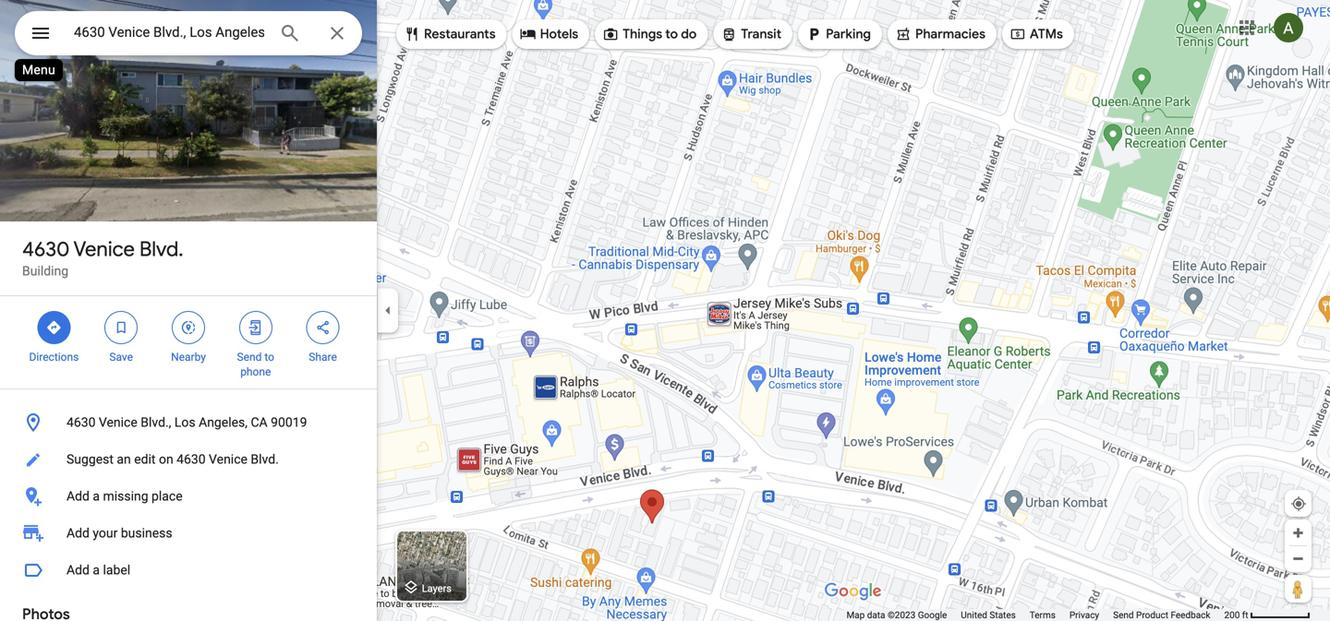 Task type: vqa. For each thing, say whether or not it's contained in the screenshot.
the Suggest an edit on 4630 Venice Blvd. button
yes



Task type: describe. For each thing, give the bounding box(es) containing it.
things
[[623, 26, 662, 42]]

send product feedback button
[[1113, 610, 1211, 622]]

add your business
[[67, 526, 172, 541]]

your
[[93, 526, 118, 541]]

send product feedback
[[1113, 610, 1211, 621]]

restaurants
[[424, 26, 496, 42]]


[[404, 24, 420, 44]]


[[520, 24, 536, 44]]

blvd. inside button
[[251, 452, 279, 467]]

send to phone
[[237, 351, 274, 379]]

directions
[[29, 351, 79, 364]]

 transit
[[721, 24, 782, 44]]

do
[[681, 26, 697, 42]]

phone
[[240, 366, 271, 379]]

 button
[[15, 11, 67, 59]]

200
[[1225, 610, 1240, 621]]

terms button
[[1030, 610, 1056, 622]]


[[180, 318, 197, 338]]

add a missing place
[[67, 489, 183, 504]]

200 ft button
[[1225, 610, 1311, 621]]

 search field
[[15, 11, 362, 59]]

add for add a label
[[67, 563, 90, 578]]

feedback
[[1171, 610, 1211, 621]]

an
[[117, 452, 131, 467]]

edit
[[134, 452, 156, 467]]

venice for blvd.
[[73, 237, 135, 262]]


[[113, 318, 130, 338]]

suggest an edit on 4630 venice blvd.
[[67, 452, 279, 467]]

hotels
[[540, 26, 578, 42]]

send for send product feedback
[[1113, 610, 1134, 621]]


[[721, 24, 738, 44]]

google maps element
[[0, 0, 1330, 622]]

show street view coverage image
[[1285, 576, 1312, 603]]

data
[[867, 610, 886, 621]]

footer inside google maps element
[[847, 610, 1225, 622]]

on
[[159, 452, 173, 467]]

atms
[[1030, 26, 1063, 42]]


[[1010, 24, 1026, 44]]


[[806, 24, 822, 44]]


[[30, 20, 52, 47]]

4630 Venice Blvd., Los Angeles, CA 90019 field
[[15, 11, 362, 55]]

4630 for blvd.
[[22, 237, 70, 262]]

united states button
[[961, 610, 1016, 622]]

ft
[[1242, 610, 1249, 621]]

 parking
[[806, 24, 871, 44]]

nearby
[[171, 351, 206, 364]]


[[46, 318, 62, 338]]

map data ©2023 google
[[847, 610, 947, 621]]

4630 for blvd.,
[[67, 415, 96, 431]]

add for add a missing place
[[67, 489, 90, 504]]

none field inside 4630 venice blvd., los angeles, ca 90019 'field'
[[74, 21, 264, 43]]

pharmacies
[[916, 26, 986, 42]]



Task type: locate. For each thing, give the bounding box(es) containing it.
blvd. down ca
[[251, 452, 279, 467]]

2 a from the top
[[93, 563, 100, 578]]

send left product
[[1113, 610, 1134, 621]]

google account: angela cha  
(angela.cha@adept.ai) image
[[1274, 13, 1304, 43]]

200 ft
[[1225, 610, 1249, 621]]

footer containing map data ©2023 google
[[847, 610, 1225, 622]]

a inside add a label "button"
[[93, 563, 100, 578]]

add a label button
[[0, 552, 377, 589]]


[[895, 24, 912, 44]]

a
[[93, 489, 100, 504], [93, 563, 100, 578]]

building
[[22, 264, 68, 279]]

1 vertical spatial venice
[[99, 415, 137, 431]]

to inside  things to do
[[665, 26, 678, 42]]

1 vertical spatial send
[[1113, 610, 1134, 621]]

missing
[[103, 489, 148, 504]]

0 vertical spatial blvd.
[[140, 237, 183, 262]]

add left label
[[67, 563, 90, 578]]

add down suggest
[[67, 489, 90, 504]]

suggest
[[67, 452, 114, 467]]

4630 inside suggest an edit on 4630 venice blvd. button
[[177, 452, 206, 467]]

0 vertical spatial send
[[237, 351, 262, 364]]

add for add your business
[[67, 526, 90, 541]]

1 vertical spatial to
[[265, 351, 274, 364]]

 pharmacies
[[895, 24, 986, 44]]

united
[[961, 610, 988, 621]]

a left missing
[[93, 489, 100, 504]]


[[602, 24, 619, 44]]

actions for 4630 venice blvd. region
[[0, 297, 377, 389]]

terms
[[1030, 610, 1056, 621]]

0 vertical spatial a
[[93, 489, 100, 504]]

business
[[121, 526, 172, 541]]

venice inside '4630 venice blvd., los angeles, ca 90019' button
[[99, 415, 137, 431]]

venice up 
[[73, 237, 135, 262]]

venice inside suggest an edit on 4630 venice blvd. button
[[209, 452, 248, 467]]

2 vertical spatial add
[[67, 563, 90, 578]]

venice up an
[[99, 415, 137, 431]]

 restaurants
[[404, 24, 496, 44]]

send inside button
[[1113, 610, 1134, 621]]

4630 venice blvd. building
[[22, 237, 183, 279]]

a for label
[[93, 563, 100, 578]]

1 vertical spatial 4630
[[67, 415, 96, 431]]

3 add from the top
[[67, 563, 90, 578]]

google
[[918, 610, 947, 621]]

add left your
[[67, 526, 90, 541]]

send up "phone"
[[237, 351, 262, 364]]

collapse side panel image
[[378, 301, 398, 321]]

privacy
[[1070, 610, 1100, 621]]

venice
[[73, 237, 135, 262], [99, 415, 137, 431], [209, 452, 248, 467]]

1 vertical spatial blvd.
[[251, 452, 279, 467]]

a left label
[[93, 563, 100, 578]]

transit
[[741, 26, 782, 42]]

united states
[[961, 610, 1016, 621]]

suggest an edit on 4630 venice blvd. button
[[0, 442, 377, 479]]

blvd.,
[[141, 415, 171, 431]]

send
[[237, 351, 262, 364], [1113, 610, 1134, 621]]

4630 venice blvd., los angeles, ca 90019 button
[[0, 405, 377, 442]]

blvd. up 
[[140, 237, 183, 262]]

0 vertical spatial 4630
[[22, 237, 70, 262]]

privacy button
[[1070, 610, 1100, 622]]


[[247, 318, 264, 338]]

venice for blvd.,
[[99, 415, 137, 431]]

4630 venice blvd. main content
[[0, 0, 377, 622]]

share
[[309, 351, 337, 364]]

0 horizontal spatial to
[[265, 351, 274, 364]]

 things to do
[[602, 24, 697, 44]]

blvd. inside 4630 venice blvd. building
[[140, 237, 183, 262]]

4630 right on
[[177, 452, 206, 467]]

add inside button
[[67, 489, 90, 504]]

4630 up suggest
[[67, 415, 96, 431]]

1 horizontal spatial blvd.
[[251, 452, 279, 467]]

 atms
[[1010, 24, 1063, 44]]

add a label
[[67, 563, 130, 578]]

4630
[[22, 237, 70, 262], [67, 415, 96, 431], [177, 452, 206, 467]]

blvd.
[[140, 237, 183, 262], [251, 452, 279, 467]]

add
[[67, 489, 90, 504], [67, 526, 90, 541], [67, 563, 90, 578]]

zoom out image
[[1292, 552, 1305, 566]]

map
[[847, 610, 865, 621]]

add inside "button"
[[67, 563, 90, 578]]

to inside send to phone
[[265, 351, 274, 364]]

1 horizontal spatial to
[[665, 26, 678, 42]]

4630 up building
[[22, 237, 70, 262]]

states
[[990, 610, 1016, 621]]

2 add from the top
[[67, 526, 90, 541]]

to
[[665, 26, 678, 42], [265, 351, 274, 364]]

los
[[174, 415, 196, 431]]

layers
[[422, 583, 452, 595]]

1 a from the top
[[93, 489, 100, 504]]

add your business link
[[0, 516, 377, 552]]

product
[[1136, 610, 1169, 621]]

1 horizontal spatial send
[[1113, 610, 1134, 621]]


[[315, 318, 331, 338]]

send for send to phone
[[237, 351, 262, 364]]

footer
[[847, 610, 1225, 622]]

a for missing
[[93, 489, 100, 504]]

2 vertical spatial venice
[[209, 452, 248, 467]]

to left the do
[[665, 26, 678, 42]]

2 vertical spatial 4630
[[177, 452, 206, 467]]

4630 venice blvd., los angeles, ca 90019
[[67, 415, 307, 431]]

ca
[[251, 415, 268, 431]]

zoom in image
[[1292, 527, 1305, 540]]

a inside the add a missing place button
[[93, 489, 100, 504]]

angeles,
[[199, 415, 248, 431]]

1 add from the top
[[67, 489, 90, 504]]

0 vertical spatial to
[[665, 26, 678, 42]]

0 vertical spatial venice
[[73, 237, 135, 262]]

add a missing place button
[[0, 479, 377, 516]]

0 horizontal spatial send
[[237, 351, 262, 364]]

1 vertical spatial a
[[93, 563, 100, 578]]

0 horizontal spatial blvd.
[[140, 237, 183, 262]]

parking
[[826, 26, 871, 42]]

©2023
[[888, 610, 916, 621]]

to up "phone"
[[265, 351, 274, 364]]

label
[[103, 563, 130, 578]]

place
[[152, 489, 183, 504]]

save
[[109, 351, 133, 364]]

4630 inside '4630 venice blvd., los angeles, ca 90019' button
[[67, 415, 96, 431]]

1 vertical spatial add
[[67, 526, 90, 541]]

show your location image
[[1291, 496, 1307, 513]]

0 vertical spatial add
[[67, 489, 90, 504]]

venice down "angeles,"
[[209, 452, 248, 467]]

None field
[[74, 21, 264, 43]]

 hotels
[[520, 24, 578, 44]]

venice inside 4630 venice blvd. building
[[73, 237, 135, 262]]

90019
[[271, 415, 307, 431]]

send inside send to phone
[[237, 351, 262, 364]]

4630 inside 4630 venice blvd. building
[[22, 237, 70, 262]]



